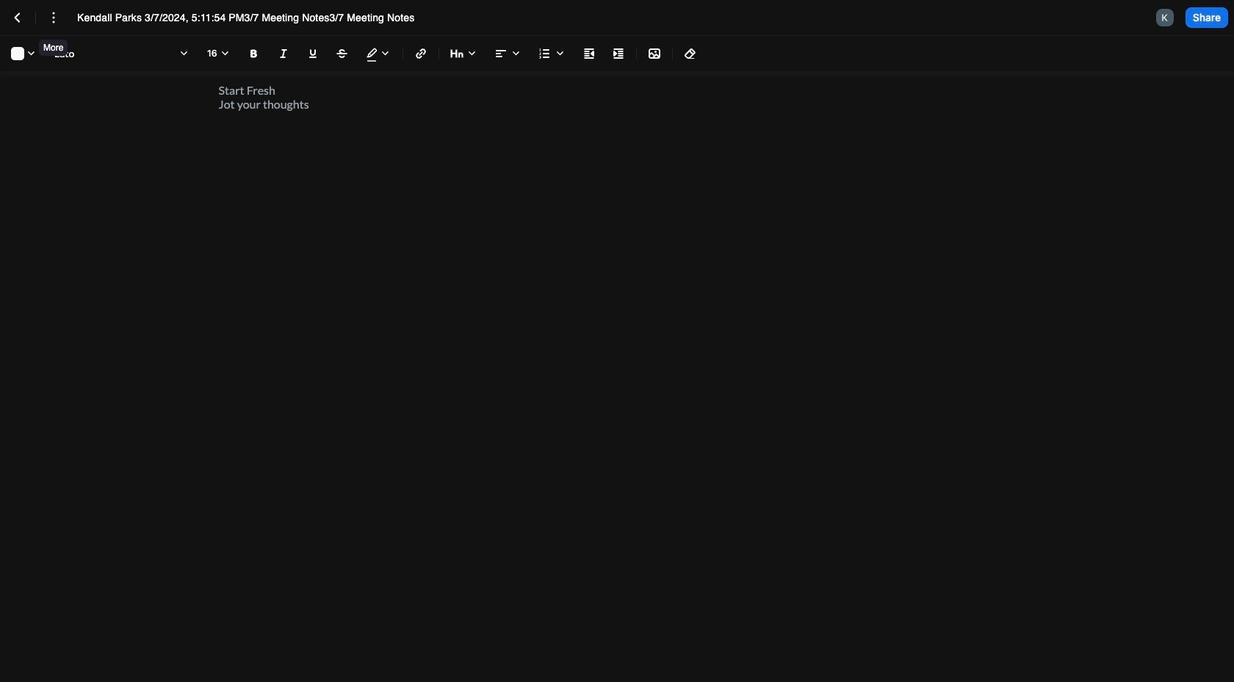 Task type: locate. For each thing, give the bounding box(es) containing it.
all notes image
[[9, 9, 26, 26]]

clear style image
[[682, 45, 699, 62]]

strikethrough image
[[334, 45, 351, 62]]

None text field
[[77, 10, 442, 25]]

more image
[[45, 9, 62, 26]]

italic image
[[275, 45, 292, 62]]

decrease indent image
[[580, 45, 598, 62]]

underline image
[[304, 45, 322, 62]]

tooltip
[[37, 29, 69, 57]]



Task type: describe. For each thing, give the bounding box(es) containing it.
link image
[[412, 45, 430, 62]]

increase indent image
[[610, 45, 627, 62]]

bold image
[[245, 45, 263, 62]]

kendall parks image
[[1156, 9, 1174, 26]]

insert image image
[[646, 45, 663, 62]]



Task type: vqa. For each thing, say whether or not it's contained in the screenshot.
the Jacob Simon image
no



